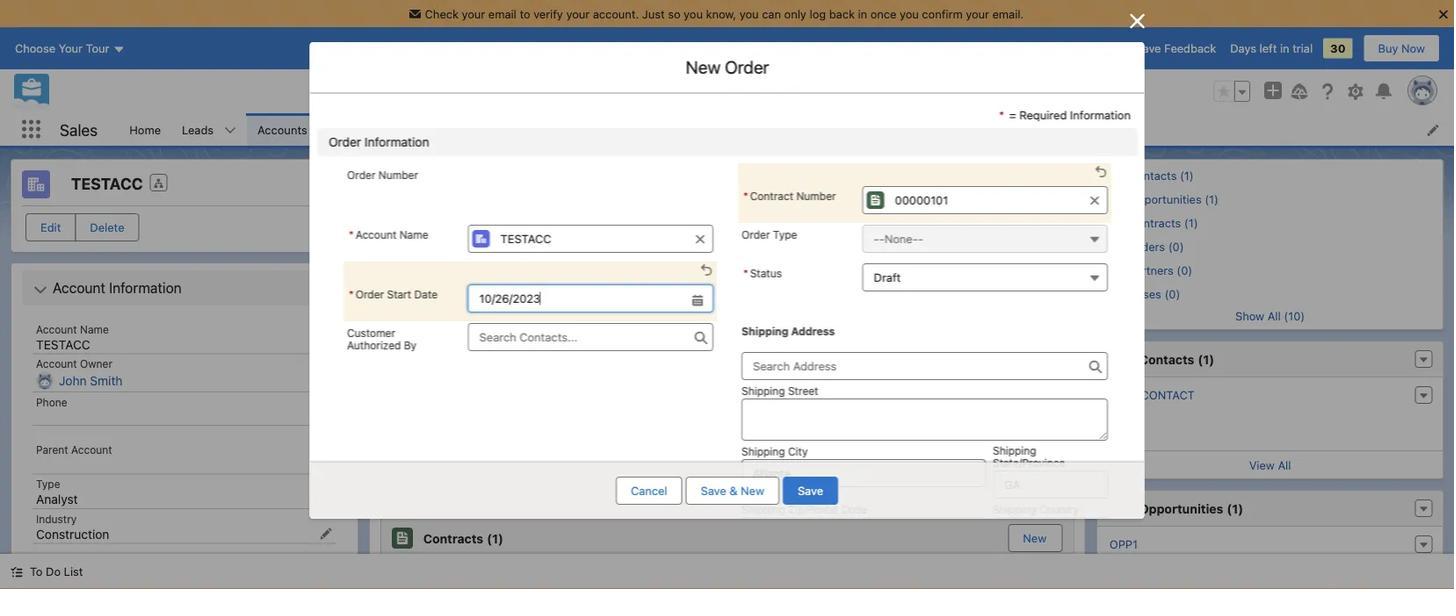 Task type: describe. For each thing, give the bounding box(es) containing it.
1 vertical spatial type
[[36, 479, 60, 491]]

once
[[871, 7, 897, 20]]

test contact title: email: phone:
[[1108, 389, 1195, 443]]

test contact element
[[1097, 385, 1443, 445]]

john smith link
[[59, 374, 123, 389]]

opportunities for opportunities
[[443, 123, 516, 136]]

opp1 link inside opp1 'element'
[[1110, 538, 1138, 552]]

partners image
[[1108, 264, 1120, 276]]

tab list containing activity
[[380, 167, 1074, 202]]

Shipping State/Province text field
[[993, 471, 1108, 499]]

shipping for shipping city
[[741, 446, 785, 458]]

save for save
[[798, 485, 824, 498]]

country
[[1039, 504, 1079, 516]]

* for * test qt
[[1001, 123, 1006, 136]]

authorized
[[347, 339, 401, 352]]

account up "row number" image
[[355, 229, 396, 241]]

home
[[129, 123, 161, 136]]

action cell inside opportunities grid
[[1031, 423, 1075, 453]]

Search Address text field
[[741, 352, 1108, 381]]

text default image for account information
[[33, 283, 47, 297]]

quotes link
[[908, 113, 967, 146]]

contracts (1)
[[1129, 216, 1198, 229]]

opportunities link
[[433, 113, 527, 146]]

partners (0) link
[[1129, 264, 1193, 278]]

0 vertical spatial to
[[520, 7, 531, 20]]

needs inside opp1 'element'
[[1200, 553, 1234, 566]]

information for account information
[[109, 280, 182, 297]]

to inside button
[[928, 225, 939, 238]]

=
[[1009, 108, 1016, 121]]

shipping state/province
[[993, 445, 1065, 469]]

to
[[30, 566, 43, 579]]

opportunities (1)
[[1139, 502, 1243, 516]]

by
[[404, 339, 416, 352]]

Customer Authorized By text field
[[468, 323, 713, 352]]

Shipping City text field
[[741, 460, 986, 488]]

feedback
[[1165, 42, 1217, 55]]

* contract number
[[743, 190, 836, 202]]

shipping zip/postal code
[[741, 504, 867, 516]]

title:
[[1108, 403, 1134, 417]]

new up search... button
[[686, 57, 721, 77]]

0 vertical spatial name
[[399, 229, 428, 241]]

verify
[[534, 7, 563, 20]]

all down opportunities grid
[[735, 485, 748, 498]]

close
[[896, 430, 928, 443]]

quotes list item
[[908, 113, 990, 146]]

order information
[[328, 135, 429, 149]]

so
[[668, 7, 681, 20]]

order number
[[347, 169, 418, 181]]

just
[[642, 7, 665, 20]]

contacts inside sales tab panel
[[423, 220, 479, 235]]

2 vertical spatial name
[[80, 323, 109, 336]]

1 vertical spatial testacc
[[36, 338, 90, 352]]

back
[[830, 7, 855, 20]]

address
[[791, 325, 835, 338]]

contracts (1)
[[423, 532, 504, 546]]

order for order information
[[328, 135, 361, 149]]

buy now button
[[1364, 34, 1441, 62]]

shipping street
[[741, 385, 818, 397]]

account owner
[[36, 358, 112, 371]]

* for * contract number
[[743, 190, 748, 202]]

1 horizontal spatial in
[[1281, 42, 1290, 55]]

state/province
[[993, 457, 1065, 469]]

name inside button
[[462, 276, 495, 290]]

test contact
[[464, 305, 549, 318]]

action image for the top action cell
[[1030, 269, 1074, 297]]

new order
[[686, 57, 769, 77]]

cases (0)
[[1129, 287, 1180, 301]]

account information button
[[25, 274, 343, 302]]

all left (10)
[[1268, 309, 1281, 323]]

all down test contact element
[[1278, 459, 1291, 472]]

home link
[[119, 113, 171, 146]]

new inside button
[[741, 485, 765, 498]]

account for information
[[53, 280, 105, 297]]

stage:
[[1108, 553, 1142, 566]]

2 horizontal spatial information
[[1070, 108, 1131, 121]]

close date
[[896, 430, 958, 443]]

analyst
[[36, 493, 78, 507]]

updated
[[432, 245, 475, 258]]

1 vertical spatial number
[[796, 190, 836, 202]]

title cell
[[925, 269, 1030, 299]]

view all link for phone
[[381, 323, 1074, 352]]

list
[[64, 566, 83, 579]]

email cell
[[819, 269, 925, 299]]

all down contacts grid
[[735, 331, 748, 345]]

opportunities (1) link
[[1129, 193, 1219, 207]]

2 - from the left
[[879, 233, 885, 246]]

leads
[[182, 123, 214, 136]]

1 you from the left
[[684, 7, 703, 20]]

contracts image
[[1108, 216, 1120, 229]]

phone:
[[1108, 430, 1145, 443]]

5
[[478, 245, 484, 258]]

1 vertical spatial view all
[[1249, 459, 1291, 472]]

industry
[[36, 513, 77, 526]]

1 vertical spatial view
[[1249, 459, 1275, 472]]

text default image for to do list
[[11, 567, 23, 579]]

quotes
[[918, 123, 957, 136]]

reports link
[[822, 113, 885, 146]]

needs analysis inside opportunities grid
[[595, 458, 676, 472]]

contacts (1) inside sales tab panel
[[423, 220, 498, 235]]

cases image
[[1108, 288, 1120, 300]]

edit
[[40, 221, 61, 234]]

save & new
[[701, 485, 765, 498]]

test for test contact title: email: phone:
[[1110, 389, 1138, 402]]

date inside close date button
[[931, 430, 958, 443]]

contract
[[750, 190, 793, 202]]

row number cell
[[381, 269, 427, 299]]

delete button
[[75, 214, 139, 242]]

opportunities image for opportunities
[[1108, 498, 1129, 520]]

accounts list item
[[247, 113, 341, 146]]

action image for action cell in the opportunities grid
[[1031, 423, 1075, 451]]

left
[[1260, 42, 1278, 55]]

10/31/2023
[[896, 458, 956, 472]]

1 vertical spatial phone
[[36, 396, 67, 409]]

parent account
[[36, 444, 112, 456]]

john smith
[[59, 374, 123, 389]]

0 horizontal spatial in
[[858, 7, 868, 20]]

edit industry image
[[320, 528, 332, 541]]

1 vertical spatial contacts image
[[1108, 349, 1129, 370]]

leave
[[1131, 42, 1162, 55]]

name button
[[455, 269, 714, 297]]

updated 5 minutes ago
[[432, 245, 548, 258]]

order for order number
[[347, 169, 375, 181]]

contact for test contact
[[495, 305, 549, 318]]

street
[[788, 385, 818, 397]]

zip/postal
[[788, 504, 838, 516]]

* account name
[[349, 229, 428, 241]]

1 - from the left
[[874, 233, 879, 246]]

trial
[[1293, 42, 1313, 55]]

0 vertical spatial number
[[378, 169, 418, 181]]

new up shipping state/province
[[1024, 378, 1048, 392]]

view all for close date
[[706, 485, 748, 498]]

group containing *
[[347, 285, 713, 313]]

inverse image
[[1127, 11, 1148, 32]]

order up search... button
[[725, 57, 769, 77]]

days
[[1231, 42, 1257, 55]]

john
[[59, 374, 87, 389]]

orders (0)
[[1129, 240, 1184, 253]]

test contact link inside test contact element
[[1110, 389, 1195, 403]]

shipping for shipping zip/postal code
[[741, 504, 785, 516]]

add to campaign
[[904, 225, 995, 238]]

1 vertical spatial contacts (1)
[[1139, 352, 1214, 367]]

2 your from the left
[[566, 7, 590, 20]]

account for owner
[[36, 358, 77, 371]]

can
[[762, 7, 781, 20]]

calendar link
[[550, 113, 618, 146]]

close date button
[[889, 423, 1031, 451]]

needs inside opportunities grid
[[595, 458, 629, 472]]

opp1 link inside opportunities grid
[[464, 458, 492, 472]]

accounts link
[[247, 113, 318, 146]]

check
[[425, 7, 459, 20]]

title
[[932, 276, 957, 290]]

buy now
[[1379, 42, 1426, 55]]

list containing home
[[119, 113, 1455, 146]]



Task type: vqa. For each thing, say whether or not it's contained in the screenshot.
Show All (10)
yes



Task type: locate. For each thing, give the bounding box(es) containing it.
1 vertical spatial in
[[1281, 42, 1290, 55]]

view down contacts grid
[[706, 331, 732, 345]]

1 vertical spatial contacts
[[423, 220, 479, 235]]

parent
[[36, 444, 68, 456]]

1 vertical spatial needs analysis
[[1200, 553, 1281, 566]]

test contact link
[[464, 305, 549, 319], [1110, 389, 1195, 403]]

3 you from the left
[[900, 7, 919, 20]]

1 vertical spatial name
[[462, 276, 495, 290]]

1 horizontal spatial contacts (1)
[[1139, 352, 1214, 367]]

new down 00000101 text field at the right
[[1024, 225, 1048, 238]]

action image up state/province
[[1031, 423, 1075, 451]]

none-
[[885, 233, 918, 246]]

only
[[785, 7, 807, 20]]

group down the ago
[[347, 285, 713, 313]]

list item containing *
[[990, 113, 1107, 146]]

account up account name
[[53, 280, 105, 297]]

leads link
[[171, 113, 224, 146]]

order up order number
[[328, 135, 361, 149]]

shipping for shipping address
[[741, 325, 788, 338]]

contracts image
[[392, 528, 413, 549]]

needs
[[595, 458, 629, 472], [1200, 553, 1234, 566]]

test inside test contact title: email: phone:
[[1110, 389, 1138, 402]]

edit button
[[25, 214, 76, 242]]

&
[[730, 485, 738, 498]]

title button
[[925, 269, 1030, 297]]

action cell up state/province
[[1031, 423, 1075, 453]]

date right the close
[[931, 430, 958, 443]]

2 horizontal spatial your
[[966, 7, 990, 20]]

customer
[[347, 327, 395, 339]]

view all down opportunities grid
[[706, 485, 748, 498]]

action cell left "cases" icon
[[1030, 269, 1074, 299]]

0 horizontal spatial phone
[[36, 396, 67, 409]]

contacts link
[[341, 113, 410, 146]]

account up john
[[36, 358, 77, 371]]

close date cell
[[889, 423, 1031, 453]]

1 horizontal spatial information
[[364, 135, 429, 149]]

analysis inside opportunities grid
[[632, 458, 676, 472]]

contacts image
[[392, 217, 413, 238], [1108, 349, 1129, 370]]

customer authorized by
[[347, 327, 416, 352]]

needs analysis inside opp1 'element'
[[1200, 553, 1281, 566]]

account right parent
[[71, 444, 112, 456]]

* inside * status draft
[[743, 267, 748, 280]]

shipping left city
[[741, 446, 785, 458]]

1 vertical spatial test
[[464, 305, 492, 318]]

group down days
[[1214, 81, 1251, 102]]

save
[[701, 485, 727, 498], [798, 485, 824, 498]]

2 horizontal spatial name
[[462, 276, 495, 290]]

email
[[489, 7, 517, 20]]

delete
[[90, 221, 124, 234]]

account inside account information dropdown button
[[53, 280, 105, 297]]

opp1 up contracts (1)
[[464, 458, 492, 472]]

1 vertical spatial action image
[[1031, 423, 1075, 451]]

information
[[1070, 108, 1131, 121], [364, 135, 429, 149], [109, 280, 182, 297]]

minutes
[[487, 245, 527, 258]]

forecasts
[[652, 123, 704, 136]]

1 your from the left
[[462, 7, 485, 20]]

contacts up order number
[[351, 123, 399, 136]]

forecasts link
[[641, 113, 714, 146]]

amount cell
[[784, 423, 889, 453]]

save for save & new
[[701, 485, 727, 498]]

opportunities image up stage: in the right of the page
[[1108, 498, 1129, 520]]

1 horizontal spatial save
[[798, 485, 824, 498]]

leads list item
[[171, 113, 247, 146]]

1 vertical spatial action cell
[[1031, 423, 1075, 453]]

opp1 link up stage: in the right of the page
[[1110, 538, 1138, 552]]

information up order number
[[364, 135, 429, 149]]

0 horizontal spatial to
[[520, 7, 531, 20]]

contact down minutes
[[495, 305, 549, 318]]

new button
[[1009, 217, 1063, 245], [1009, 371, 1063, 399], [1009, 526, 1061, 552]]

number up order type --none--
[[796, 190, 836, 202]]

action image
[[1030, 269, 1074, 297], [1031, 423, 1075, 451]]

you left 'can'
[[740, 7, 759, 20]]

0 vertical spatial new button
[[1009, 217, 1063, 245]]

0 vertical spatial needs analysis
[[595, 458, 676, 472]]

1 horizontal spatial you
[[740, 7, 759, 20]]

cases (0) link
[[1129, 287, 1180, 302]]

contact for test contact title: email: phone:
[[1141, 389, 1195, 402]]

0 vertical spatial view
[[706, 331, 732, 345]]

1 vertical spatial opportunities image
[[1108, 498, 1129, 520]]

name up 'owner'
[[80, 323, 109, 336]]

buy
[[1379, 42, 1399, 55]]

0 vertical spatial date
[[414, 288, 437, 301]]

0 vertical spatial needs
[[595, 458, 629, 472]]

contact
[[495, 305, 549, 318], [1141, 389, 1195, 402]]

opportunities image
[[1108, 193, 1120, 205], [1108, 498, 1129, 520]]

date right "start" at the left
[[414, 288, 437, 301]]

shipping down shipping state/province text field
[[993, 504, 1036, 516]]

0 horizontal spatial opp1 link
[[464, 458, 492, 472]]

action cell
[[1030, 269, 1074, 299], [1031, 423, 1075, 453]]

opp1 up stage: in the right of the page
[[1110, 538, 1138, 551]]

shipping for shipping country
[[993, 504, 1036, 516]]

type down * contract number at the right of page
[[773, 229, 797, 241]]

to right "add" on the right top of page
[[928, 225, 939, 238]]

0 vertical spatial contacts (1)
[[423, 220, 498, 235]]

text default image
[[1087, 124, 1099, 136]]

30
[[1331, 42, 1346, 55]]

view down test contact element
[[1249, 459, 1275, 472]]

1 horizontal spatial analysis
[[1237, 553, 1281, 566]]

campaign
[[942, 225, 995, 238]]

contact up phone: on the right of the page
[[1141, 389, 1195, 402]]

0 vertical spatial opp1 link
[[464, 458, 492, 472]]

2 new button from the top
[[1009, 371, 1063, 399]]

*
[[999, 108, 1004, 121], [1001, 123, 1006, 136], [743, 190, 748, 202], [349, 229, 354, 241], [743, 267, 748, 280], [349, 288, 354, 301]]

opportunities (1)
[[1129, 193, 1219, 206]]

* left the status
[[743, 267, 748, 280]]

1 new button from the top
[[1009, 217, 1063, 245]]

0 horizontal spatial contact
[[495, 305, 549, 318]]

0 horizontal spatial test contact link
[[464, 305, 549, 319]]

- left "add" on the right top of page
[[879, 233, 885, 246]]

reports list item
[[822, 113, 908, 146]]

group
[[1214, 81, 1251, 102], [347, 285, 713, 313]]

1 horizontal spatial needs analysis
[[1200, 553, 1281, 566]]

1 vertical spatial new button
[[1009, 371, 1063, 399]]

contact inside test contact title: email: phone:
[[1141, 389, 1195, 402]]

needs analysis up cancel
[[595, 458, 676, 472]]

0 horizontal spatial date
[[414, 288, 437, 301]]

0 horizontal spatial type
[[36, 479, 60, 491]]

0 vertical spatial phone
[[721, 276, 756, 290]]

3 your from the left
[[966, 7, 990, 20]]

1 horizontal spatial group
[[1214, 81, 1251, 102]]

calendar
[[560, 123, 608, 136]]

test contact link inside contacts grid
[[464, 305, 549, 319]]

contacts grid
[[381, 269, 1074, 324]]

0 horizontal spatial contacts
[[351, 123, 399, 136]]

* for * account name
[[349, 229, 354, 241]]

you right once
[[900, 7, 919, 20]]

order inside order type --none--
[[741, 229, 770, 241]]

text default image inside to do list button
[[11, 567, 23, 579]]

1 horizontal spatial to
[[928, 225, 939, 238]]

2 vertical spatial test
[[1110, 389, 1138, 402]]

phone down john
[[36, 396, 67, 409]]

action image inside opportunities grid
[[1031, 423, 1075, 451]]

0 horizontal spatial needs analysis
[[595, 458, 676, 472]]

0 vertical spatial analysis
[[632, 458, 676, 472]]

opportunities grid
[[381, 423, 1075, 478]]

2 save from the left
[[798, 485, 824, 498]]

3 new button from the top
[[1009, 526, 1061, 552]]

1 vertical spatial group
[[347, 285, 713, 313]]

0 vertical spatial in
[[858, 7, 868, 20]]

contracts (1) link
[[1129, 216, 1198, 230]]

new down shipping country
[[1024, 532, 1047, 545]]

account name
[[36, 323, 109, 336]]

text default image
[[33, 283, 47, 297], [11, 567, 23, 579]]

testacc
[[71, 174, 143, 193], [36, 338, 90, 352]]

analysis up cancel
[[632, 458, 676, 472]]

0 vertical spatial group
[[1214, 81, 1251, 102]]

information down "delete"
[[109, 280, 182, 297]]

1 horizontal spatial opp1
[[1110, 538, 1138, 551]]

* inside "list"
[[1001, 123, 1006, 136]]

account image
[[22, 171, 50, 199]]

email:
[[1108, 417, 1140, 430]]

contacts image
[[1108, 169, 1120, 181]]

1 vertical spatial opp1
[[1110, 538, 1138, 551]]

0 vertical spatial contacts image
[[392, 217, 413, 238]]

1 horizontal spatial opportunities
[[1139, 502, 1224, 516]]

* status draft
[[743, 267, 901, 284]]

Shipping Street text field
[[741, 399, 1108, 441]]

* left =
[[999, 108, 1004, 121]]

edit parent account image
[[320, 459, 332, 471]]

order left "start" at the left
[[355, 288, 384, 301]]

add to campaign button
[[889, 217, 1010, 245]]

contacts inside list item
[[351, 123, 399, 136]]

0 horizontal spatial opportunities
[[443, 123, 516, 136]]

contacts
[[351, 123, 399, 136], [423, 220, 479, 235], [1139, 352, 1194, 367]]

contacts image up 'title:'
[[1108, 349, 1129, 370]]

order for order type --none--
[[741, 229, 770, 241]]

- left campaign
[[918, 233, 923, 246]]

know,
[[706, 7, 737, 20]]

0 vertical spatial view all
[[706, 331, 748, 345]]

0 vertical spatial test contact link
[[464, 305, 549, 319]]

0 horizontal spatial number
[[378, 169, 418, 181]]

view all down test contact element
[[1249, 459, 1291, 472]]

save & new button
[[686, 477, 780, 505]]

contacts image down the activity link
[[392, 217, 413, 238]]

phone inside button
[[721, 276, 756, 290]]

opportunities list item
[[433, 113, 550, 146]]

view all link down test contact element
[[1097, 451, 1443, 479]]

* order start date
[[349, 288, 437, 301]]

contacts list item
[[341, 113, 433, 146]]

text default image left to
[[11, 567, 23, 579]]

calendar list item
[[550, 113, 641, 146]]

* for * order start date
[[349, 288, 354, 301]]

1 horizontal spatial opp1 link
[[1110, 538, 1138, 552]]

contacts (1) link
[[1129, 169, 1194, 183]]

0 horizontal spatial text default image
[[11, 567, 23, 579]]

3 - from the left
[[918, 233, 923, 246]]

reports
[[833, 123, 874, 136]]

contacts up updated
[[423, 220, 479, 235]]

do
[[46, 566, 61, 579]]

action image inside contacts grid
[[1030, 269, 1074, 297]]

0 vertical spatial action cell
[[1030, 269, 1074, 299]]

type up analyst
[[36, 479, 60, 491]]

1 vertical spatial test contact link
[[1110, 389, 1195, 403]]

1 horizontal spatial text default image
[[33, 283, 47, 297]]

- left none-
[[874, 233, 879, 246]]

contacts (1)
[[423, 220, 498, 235], [1139, 352, 1214, 367]]

0 vertical spatial information
[[1070, 108, 1131, 121]]

test for test contact
[[464, 305, 492, 318]]

1 vertical spatial analysis
[[1237, 553, 1281, 566]]

0 vertical spatial test
[[1009, 123, 1037, 136]]

information up text default image
[[1070, 108, 1131, 121]]

2 horizontal spatial you
[[900, 7, 919, 20]]

1 vertical spatial contact
[[1141, 389, 1195, 402]]

(10)
[[1284, 309, 1305, 323]]

2 vertical spatial contacts
[[1139, 352, 1194, 367]]

activity link
[[391, 167, 438, 202]]

0 horizontal spatial information
[[109, 280, 182, 297]]

view all link for close date
[[381, 477, 1074, 505]]

test
[[1009, 123, 1037, 136], [464, 305, 492, 318], [1110, 389, 1138, 402]]

stage cell
[[588, 423, 784, 453]]

leave feedback
[[1131, 42, 1217, 55]]

partners (0)
[[1129, 264, 1193, 277]]

all
[[1268, 309, 1281, 323], [735, 331, 748, 345], [1278, 459, 1291, 472], [735, 485, 748, 498]]

needs up cancel button
[[595, 458, 629, 472]]

list
[[119, 113, 1455, 146]]

2 vertical spatial view all
[[706, 485, 748, 498]]

view all for phone
[[706, 331, 748, 345]]

shipping city
[[741, 446, 808, 458]]

test inside list item
[[1009, 123, 1037, 136]]

text default image up account name
[[33, 283, 47, 297]]

1 vertical spatial date
[[931, 430, 958, 443]]

date
[[414, 288, 437, 301], [931, 430, 958, 443]]

information for order information
[[364, 135, 429, 149]]

shipping address
[[741, 325, 835, 338]]

1 vertical spatial to
[[928, 225, 939, 238]]

sales
[[60, 120, 98, 139]]

0 horizontal spatial group
[[347, 285, 713, 313]]

opportunities image down contacts icon
[[1108, 193, 1120, 205]]

contacts (1) up updated
[[423, 220, 498, 235]]

save up the zip/postal
[[798, 485, 824, 498]]

shipping for shipping street
[[741, 385, 785, 397]]

1 opportunities image from the top
[[1108, 193, 1120, 205]]

analysis down the opportunities (1) on the right of page
[[1237, 553, 1281, 566]]

Status, Draft button
[[862, 264, 1108, 292]]

amount button
[[784, 423, 889, 451]]

1 horizontal spatial phone
[[721, 276, 756, 290]]

test contact link up 'title:'
[[1110, 389, 1195, 403]]

1 vertical spatial opp1 link
[[1110, 538, 1138, 552]]

row number image
[[381, 269, 427, 297]]

shipping for shipping state/province
[[993, 445, 1036, 457]]

* down order number
[[349, 229, 354, 241]]

1 save from the left
[[701, 485, 727, 498]]

shipping inside shipping state/province
[[993, 445, 1036, 457]]

dashboards link
[[714, 113, 799, 146]]

contact inside grid
[[495, 305, 549, 318]]

0 horizontal spatial contacts image
[[392, 217, 413, 238]]

to right email
[[520, 7, 531, 20]]

shipping up shipping state/province text field
[[993, 445, 1036, 457]]

dashboards
[[725, 123, 789, 136]]

your left email. in the right of the page
[[966, 7, 990, 20]]

tab list
[[380, 167, 1074, 202]]

analysis inside opp1 'element'
[[1237, 553, 1281, 566]]

1 horizontal spatial number
[[796, 190, 836, 202]]

text default image inside account information dropdown button
[[33, 283, 47, 297]]

contracts
[[423, 532, 484, 546]]

new right &
[[741, 485, 765, 498]]

view for close date
[[706, 485, 732, 498]]

number down "order information"
[[378, 169, 418, 181]]

* left contract
[[743, 190, 748, 202]]

city
[[788, 446, 808, 458]]

opp1 inside opportunities grid
[[464, 458, 492, 472]]

opp1 inside opp1 'element'
[[1110, 538, 1138, 551]]

1 vertical spatial text default image
[[11, 567, 23, 579]]

name cell
[[455, 269, 714, 299]]

0 horizontal spatial save
[[701, 485, 727, 498]]

service
[[709, 176, 756, 193]]

0 vertical spatial contacts
[[351, 123, 399, 136]]

0 horizontal spatial needs
[[595, 458, 629, 472]]

action image left "cases" icon
[[1030, 269, 1074, 297]]

your right verify
[[566, 7, 590, 20]]

0 horizontal spatial analysis
[[632, 458, 676, 472]]

* up customer
[[349, 288, 354, 301]]

1 vertical spatial information
[[364, 135, 429, 149]]

show all (10) link
[[1236, 309, 1305, 323]]

view for phone
[[706, 331, 732, 345]]

in right back
[[858, 7, 868, 20]]

contacts (1) up test contact title: email: phone:
[[1139, 352, 1214, 367]]

name down 5
[[462, 276, 495, 290]]

needs analysis down the opportunities (1) on the right of page
[[1200, 553, 1281, 566]]

test inside contacts grid
[[464, 305, 492, 318]]

view all link
[[381, 323, 1074, 352], [1097, 451, 1443, 479], [381, 477, 1074, 505]]

list item
[[990, 113, 1107, 146]]

0 vertical spatial testacc
[[71, 174, 143, 193]]

* left qt
[[1001, 123, 1006, 136]]

2 you from the left
[[740, 7, 759, 20]]

opportunities for opportunities (1)
[[1139, 502, 1224, 516]]

new button down 00000101 text field at the right
[[1009, 217, 1063, 245]]

leave feedback link
[[1131, 42, 1217, 55]]

1 horizontal spatial needs
[[1200, 553, 1234, 566]]

order down "order information"
[[347, 169, 375, 181]]

testacc down account name
[[36, 338, 90, 352]]

new button down shipping country
[[1009, 526, 1061, 552]]

phone button
[[714, 269, 819, 297]]

phone up shipping address
[[721, 276, 756, 290]]

None text field
[[468, 285, 713, 313]]

cancel button
[[616, 477, 683, 505]]

in right left
[[1281, 42, 1290, 55]]

shipping down phone cell
[[741, 325, 788, 338]]

check your email to verify your account. just so you know, you can only log back in once you confirm your email.
[[425, 7, 1024, 20]]

0 horizontal spatial your
[[462, 7, 485, 20]]

save left &
[[701, 485, 727, 498]]

view all link down shipping city
[[381, 477, 1074, 505]]

sales tab panel
[[380, 202, 1075, 590]]

0 vertical spatial action image
[[1030, 269, 1074, 297]]

type inside order type --none--
[[773, 229, 797, 241]]

account
[[355, 229, 396, 241], [53, 280, 105, 297], [36, 323, 77, 336], [36, 358, 77, 371], [71, 444, 112, 456]]

* for * status draft
[[743, 267, 748, 280]]

you right so
[[684, 7, 703, 20]]

account for name
[[36, 323, 77, 336]]

test down =
[[1009, 123, 1037, 136]]

days left in trial
[[1231, 42, 1313, 55]]

00000101 text field
[[862, 186, 1108, 214]]

Order Type button
[[862, 225, 1108, 253]]

shipping down save & new
[[741, 504, 785, 516]]

* for * = required information
[[999, 108, 1004, 121]]

0 horizontal spatial you
[[684, 7, 703, 20]]

new button up shipping state/province
[[1009, 371, 1063, 399]]

contacts up test contact title: email: phone:
[[1139, 352, 1194, 367]]

view all link down phone cell
[[381, 323, 1074, 352]]

order up the status
[[741, 229, 770, 241]]

1 horizontal spatial your
[[566, 7, 590, 20]]

your left email
[[462, 7, 485, 20]]

account up account owner
[[36, 323, 77, 336]]

0 vertical spatial text default image
[[33, 283, 47, 297]]

cell
[[427, 269, 455, 299], [714, 299, 819, 323], [427, 430, 455, 453], [784, 453, 889, 477]]

2 opportunities image from the top
[[1108, 498, 1129, 520]]

order
[[725, 57, 769, 77], [328, 135, 361, 149], [347, 169, 375, 181], [741, 229, 770, 241], [355, 288, 384, 301]]

shipping left street
[[741, 385, 785, 397]]

0 horizontal spatial opp1
[[464, 458, 492, 472]]

opportunities inside list item
[[443, 123, 516, 136]]

opp1 element
[[1097, 534, 1443, 590]]

dashboards list item
[[714, 113, 822, 146]]

phone cell
[[714, 269, 819, 299]]

opportunities image for opportunities (1)
[[1108, 193, 1120, 205]]

TESTACC text field
[[468, 225, 713, 253]]

testacc up "delete"
[[71, 174, 143, 193]]

2 vertical spatial new button
[[1009, 526, 1061, 552]]

1 horizontal spatial contacts image
[[1108, 349, 1129, 370]]

orders (0) link
[[1129, 240, 1184, 254]]

view all down contacts grid
[[706, 331, 748, 345]]

service link
[[709, 167, 756, 202]]

test up 'title:'
[[1110, 389, 1138, 402]]

2 vertical spatial information
[[109, 280, 182, 297]]

account information
[[53, 280, 182, 297]]

search...
[[559, 85, 606, 98]]

0 vertical spatial opportunities image
[[1108, 193, 1120, 205]]

information inside dropdown button
[[109, 280, 182, 297]]

2 horizontal spatial contacts
[[1139, 352, 1194, 367]]



